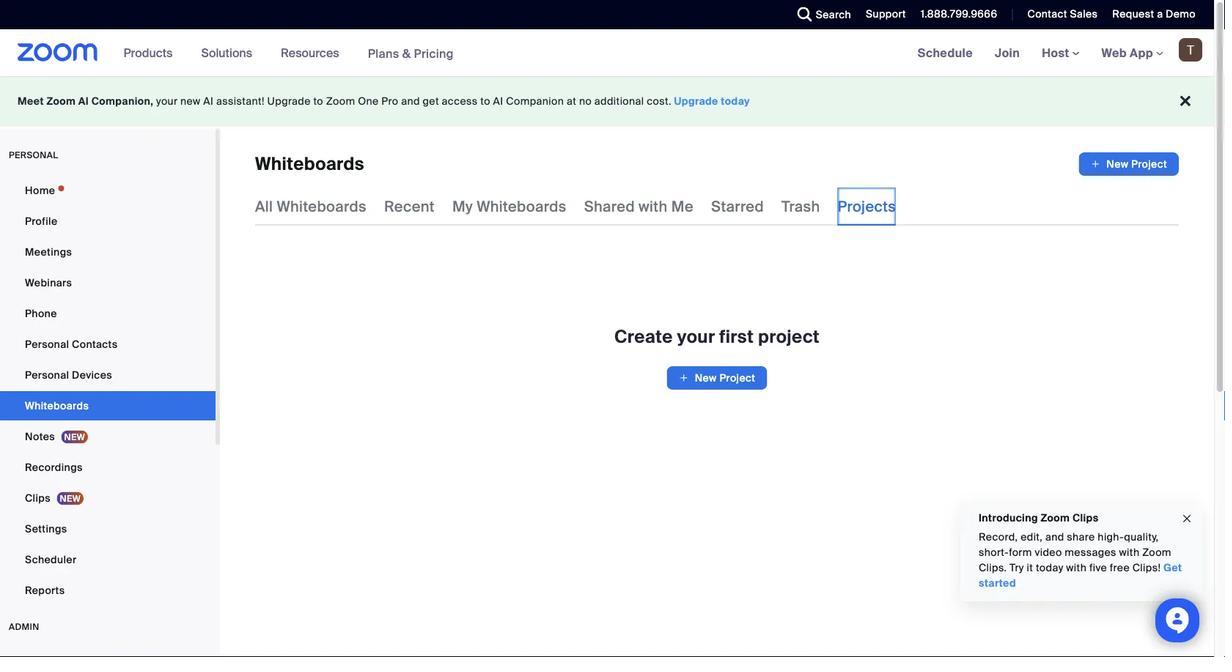 Task type: locate. For each thing, give the bounding box(es) containing it.
new project inside whiteboards application
[[1107, 157, 1168, 171]]

and
[[401, 95, 420, 108], [1046, 531, 1065, 545]]

products
[[124, 45, 173, 61]]

0 vertical spatial clips
[[25, 492, 51, 505]]

0 vertical spatial your
[[156, 95, 178, 108]]

ai right new
[[203, 95, 214, 108]]

introducing
[[979, 512, 1039, 525]]

close image
[[1182, 511, 1193, 528]]

and up video
[[1046, 531, 1065, 545]]

0 vertical spatial new project
[[1107, 157, 1168, 171]]

home
[[25, 184, 55, 197]]

1 vertical spatial and
[[1046, 531, 1065, 545]]

2 horizontal spatial with
[[1120, 546, 1140, 560]]

assistant!
[[216, 95, 265, 108]]

1 vertical spatial new project
[[695, 372, 756, 385]]

&
[[402, 46, 411, 61]]

2 personal from the top
[[25, 369, 69, 382]]

0 horizontal spatial today
[[721, 95, 750, 108]]

1 horizontal spatial today
[[1036, 562, 1064, 575]]

0 vertical spatial add image
[[1091, 157, 1101, 172]]

cost.
[[647, 95, 672, 108]]

new project for create your first project
[[695, 372, 756, 385]]

new
[[1107, 157, 1129, 171], [695, 372, 717, 385]]

zoom left the one
[[326, 95, 355, 108]]

0 horizontal spatial add image
[[679, 371, 689, 386]]

add image
[[1091, 157, 1101, 172], [679, 371, 689, 386]]

your left first
[[677, 326, 716, 349]]

0 horizontal spatial to
[[314, 95, 323, 108]]

to right access
[[481, 95, 491, 108]]

app
[[1130, 45, 1154, 61]]

personal
[[25, 338, 69, 351], [25, 369, 69, 382]]

meetings link
[[0, 238, 216, 267]]

0 horizontal spatial project
[[720, 372, 756, 385]]

1 vertical spatial new
[[695, 372, 717, 385]]

whiteboards up 'all whiteboards'
[[255, 153, 365, 176]]

messages
[[1065, 546, 1117, 560]]

solutions button
[[201, 29, 259, 76]]

product information navigation
[[113, 29, 465, 77]]

your left new
[[156, 95, 178, 108]]

2 upgrade from the left
[[674, 95, 719, 108]]

today up whiteboards application
[[721, 95, 750, 108]]

1 horizontal spatial to
[[481, 95, 491, 108]]

1 horizontal spatial new project button
[[1079, 153, 1179, 176]]

1 horizontal spatial with
[[1067, 562, 1087, 575]]

webinars
[[25, 276, 72, 290]]

companion,
[[91, 95, 154, 108]]

0 horizontal spatial with
[[639, 197, 668, 216]]

1 horizontal spatial ai
[[203, 95, 214, 108]]

0 vertical spatial with
[[639, 197, 668, 216]]

your
[[156, 95, 178, 108], [677, 326, 716, 349]]

zoom right meet
[[47, 95, 76, 108]]

0 horizontal spatial your
[[156, 95, 178, 108]]

resources
[[281, 45, 339, 61]]

2 ai from the left
[[203, 95, 214, 108]]

and left 'get'
[[401, 95, 420, 108]]

meet zoom ai companion, footer
[[0, 76, 1215, 127]]

personal down the phone
[[25, 338, 69, 351]]

me
[[672, 197, 694, 216]]

1 horizontal spatial and
[[1046, 531, 1065, 545]]

1 vertical spatial today
[[1036, 562, 1064, 575]]

0 horizontal spatial clips
[[25, 492, 51, 505]]

no
[[579, 95, 592, 108]]

2 horizontal spatial ai
[[493, 95, 504, 108]]

1 horizontal spatial add image
[[1091, 157, 1101, 172]]

my whiteboards
[[452, 197, 567, 216]]

clips up share
[[1073, 512, 1099, 525]]

projects
[[838, 197, 896, 216]]

today down video
[[1036, 562, 1064, 575]]

project inside whiteboards application
[[1132, 157, 1168, 171]]

0 vertical spatial personal
[[25, 338, 69, 351]]

request
[[1113, 7, 1155, 21]]

personal for personal devices
[[25, 369, 69, 382]]

whiteboards down the 'personal devices'
[[25, 399, 89, 413]]

settings link
[[0, 515, 216, 544]]

admin
[[9, 622, 39, 633]]

new for create your first project
[[695, 372, 717, 385]]

1 vertical spatial add image
[[679, 371, 689, 386]]

recordings link
[[0, 453, 216, 483]]

1 horizontal spatial clips
[[1073, 512, 1099, 525]]

0 vertical spatial project
[[1132, 157, 1168, 171]]

1 vertical spatial new project button
[[667, 367, 768, 390]]

banner
[[0, 29, 1215, 77]]

1 horizontal spatial your
[[677, 326, 716, 349]]

sales
[[1071, 7, 1098, 21]]

upgrade today link
[[674, 95, 750, 108]]

ai left the "companion,"
[[78, 95, 89, 108]]

with up free
[[1120, 546, 1140, 560]]

try
[[1010, 562, 1025, 575]]

ai left "companion"
[[493, 95, 504, 108]]

with down messages
[[1067, 562, 1087, 575]]

project for whiteboards
[[1132, 157, 1168, 171]]

pro
[[382, 95, 399, 108]]

upgrade down product information navigation
[[267, 95, 311, 108]]

new project button for whiteboards
[[1079, 153, 1179, 176]]

1 vertical spatial clips
[[1073, 512, 1099, 525]]

at
[[567, 95, 577, 108]]

project
[[758, 326, 820, 349]]

today inside record, edit, and share high-quality, short-form video messages with zoom clips. try it today with five free clips!
[[1036, 562, 1064, 575]]

1 ai from the left
[[78, 95, 89, 108]]

host
[[1042, 45, 1073, 61]]

1 horizontal spatial project
[[1132, 157, 1168, 171]]

record,
[[979, 531, 1018, 545]]

personal down personal contacts
[[25, 369, 69, 382]]

scheduler link
[[0, 546, 216, 575]]

notes
[[25, 430, 55, 444]]

1 horizontal spatial new project
[[1107, 157, 1168, 171]]

ai
[[78, 95, 89, 108], [203, 95, 214, 108], [493, 95, 504, 108]]

1 vertical spatial your
[[677, 326, 716, 349]]

to down resources dropdown button
[[314, 95, 323, 108]]

2 vertical spatial with
[[1067, 562, 1087, 575]]

create
[[615, 326, 673, 349]]

0 horizontal spatial new
[[695, 372, 717, 385]]

add image inside whiteboards application
[[1091, 157, 1101, 172]]

today
[[721, 95, 750, 108], [1036, 562, 1064, 575]]

get started link
[[979, 562, 1183, 591]]

whiteboards right all
[[277, 197, 367, 216]]

personal for personal contacts
[[25, 338, 69, 351]]

0 horizontal spatial ai
[[78, 95, 89, 108]]

with
[[639, 197, 668, 216], [1120, 546, 1140, 560], [1067, 562, 1087, 575]]

video
[[1035, 546, 1063, 560]]

0 vertical spatial and
[[401, 95, 420, 108]]

0 vertical spatial today
[[721, 95, 750, 108]]

phone
[[25, 307, 57, 321]]

1 personal from the top
[[25, 338, 69, 351]]

new for whiteboards
[[1107, 157, 1129, 171]]

notes link
[[0, 423, 216, 452]]

clips.
[[979, 562, 1007, 575]]

get
[[423, 95, 439, 108]]

zoom
[[47, 95, 76, 108], [326, 95, 355, 108], [1041, 512, 1070, 525], [1143, 546, 1172, 560]]

shared with me
[[584, 197, 694, 216]]

0 horizontal spatial and
[[401, 95, 420, 108]]

meet
[[18, 95, 44, 108]]

1 vertical spatial project
[[720, 372, 756, 385]]

personal inside personal contacts link
[[25, 338, 69, 351]]

a
[[1158, 7, 1164, 21]]

personal inside personal devices link
[[25, 369, 69, 382]]

0 vertical spatial new
[[1107, 157, 1129, 171]]

whiteboards inside personal menu menu
[[25, 399, 89, 413]]

add image for create your first project
[[679, 371, 689, 386]]

and inside meet zoom ai companion, footer
[[401, 95, 420, 108]]

1 horizontal spatial new
[[1107, 157, 1129, 171]]

with left me
[[639, 197, 668, 216]]

plans & pricing link
[[368, 46, 454, 61], [368, 46, 454, 61]]

support link
[[855, 0, 910, 29], [866, 7, 906, 21]]

web app
[[1102, 45, 1154, 61]]

personal devices link
[[0, 361, 216, 390]]

0 horizontal spatial new project button
[[667, 367, 768, 390]]

clips up settings
[[25, 492, 51, 505]]

whiteboards right my
[[477, 197, 567, 216]]

with inside the tabs of all whiteboard page tab list
[[639, 197, 668, 216]]

new project button for create your first project
[[667, 367, 768, 390]]

resources button
[[281, 29, 346, 76]]

new project
[[1107, 157, 1168, 171], [695, 372, 756, 385]]

0 vertical spatial new project button
[[1079, 153, 1179, 176]]

0 horizontal spatial new project
[[695, 372, 756, 385]]

products button
[[124, 29, 179, 76]]

0 horizontal spatial upgrade
[[267, 95, 311, 108]]

your inside meet zoom ai companion, footer
[[156, 95, 178, 108]]

menu item
[[0, 648, 216, 658]]

new inside whiteboards application
[[1107, 157, 1129, 171]]

zoom up 'clips!'
[[1143, 546, 1172, 560]]

upgrade
[[267, 95, 311, 108], [674, 95, 719, 108]]

1 horizontal spatial upgrade
[[674, 95, 719, 108]]

upgrade right cost.
[[674, 95, 719, 108]]

request a demo link
[[1102, 0, 1215, 29], [1113, 7, 1196, 21]]

1 vertical spatial personal
[[25, 369, 69, 382]]



Task type: describe. For each thing, give the bounding box(es) containing it.
shared
[[584, 197, 635, 216]]

recordings
[[25, 461, 83, 475]]

companion
[[506, 95, 564, 108]]

new
[[180, 95, 201, 108]]

all
[[255, 197, 273, 216]]

1 to from the left
[[314, 95, 323, 108]]

3 ai from the left
[[493, 95, 504, 108]]

phone link
[[0, 299, 216, 329]]

personal contacts
[[25, 338, 118, 351]]

all whiteboards
[[255, 197, 367, 216]]

demo
[[1166, 7, 1196, 21]]

and inside record, edit, and share high-quality, short-form video messages with zoom clips. try it today with five free clips!
[[1046, 531, 1065, 545]]

profile
[[25, 215, 58, 228]]

web
[[1102, 45, 1127, 61]]

support
[[866, 7, 906, 21]]

webinars link
[[0, 268, 216, 298]]

clips link
[[0, 484, 216, 513]]

host button
[[1042, 45, 1080, 61]]

five
[[1090, 562, 1108, 575]]

today inside meet zoom ai companion, footer
[[721, 95, 750, 108]]

zoom logo image
[[18, 43, 98, 62]]

introducing zoom clips
[[979, 512, 1099, 525]]

share
[[1067, 531, 1096, 545]]

contacts
[[72, 338, 118, 351]]

short-
[[979, 546, 1009, 560]]

home link
[[0, 176, 216, 205]]

reports link
[[0, 577, 216, 606]]

get started
[[979, 562, 1183, 591]]

clips!
[[1133, 562, 1161, 575]]

contact
[[1028, 7, 1068, 21]]

zoom up edit,
[[1041, 512, 1070, 525]]

project for create your first project
[[720, 372, 756, 385]]

meet zoom ai companion, your new ai assistant! upgrade to zoom one pro and get access to ai companion at no additional cost. upgrade today
[[18, 95, 750, 108]]

quality,
[[1125, 531, 1159, 545]]

add image for whiteboards
[[1091, 157, 1101, 172]]

settings
[[25, 523, 67, 536]]

whiteboards link
[[0, 392, 216, 421]]

meetings
[[25, 245, 72, 259]]

first
[[720, 326, 754, 349]]

contact sales
[[1028, 7, 1098, 21]]

tabs of all whiteboard page tab list
[[255, 188, 896, 226]]

profile link
[[0, 207, 216, 236]]

1.888.799.9666
[[921, 7, 998, 21]]

reports
[[25, 584, 65, 598]]

personal contacts link
[[0, 330, 216, 359]]

zoom inside record, edit, and share high-quality, short-form video messages with zoom clips. try it today with five free clips!
[[1143, 546, 1172, 560]]

my
[[452, 197, 473, 216]]

personal
[[9, 150, 58, 161]]

whiteboards application
[[255, 153, 1179, 176]]

new project for whiteboards
[[1107, 157, 1168, 171]]

2 to from the left
[[481, 95, 491, 108]]

access
[[442, 95, 478, 108]]

edit,
[[1021, 531, 1043, 545]]

request a demo
[[1113, 7, 1196, 21]]

meetings navigation
[[907, 29, 1215, 77]]

1 upgrade from the left
[[267, 95, 311, 108]]

plans
[[368, 46, 399, 61]]

pricing
[[414, 46, 454, 61]]

high-
[[1098, 531, 1125, 545]]

banner containing products
[[0, 29, 1215, 77]]

started
[[979, 577, 1017, 591]]

web app button
[[1102, 45, 1164, 61]]

plans & pricing
[[368, 46, 454, 61]]

join link
[[984, 29, 1031, 76]]

additional
[[595, 95, 644, 108]]

search
[[816, 8, 852, 21]]

trash
[[782, 197, 820, 216]]

personal menu menu
[[0, 176, 216, 607]]

scheduler
[[25, 553, 77, 567]]

join
[[995, 45, 1020, 61]]

clips inside "link"
[[25, 492, 51, 505]]

schedule
[[918, 45, 973, 61]]

profile picture image
[[1179, 38, 1203, 62]]

recent
[[384, 197, 435, 216]]

personal devices
[[25, 369, 112, 382]]

starred
[[711, 197, 764, 216]]

one
[[358, 95, 379, 108]]

it
[[1027, 562, 1034, 575]]

devices
[[72, 369, 112, 382]]

1 vertical spatial with
[[1120, 546, 1140, 560]]

get
[[1164, 562, 1183, 575]]

schedule link
[[907, 29, 984, 76]]

form
[[1009, 546, 1033, 560]]

solutions
[[201, 45, 252, 61]]

search button
[[787, 0, 855, 29]]

whiteboards inside application
[[255, 153, 365, 176]]

free
[[1110, 562, 1130, 575]]



Task type: vqa. For each thing, say whether or not it's contained in the screenshot.
the rightmost AI
yes



